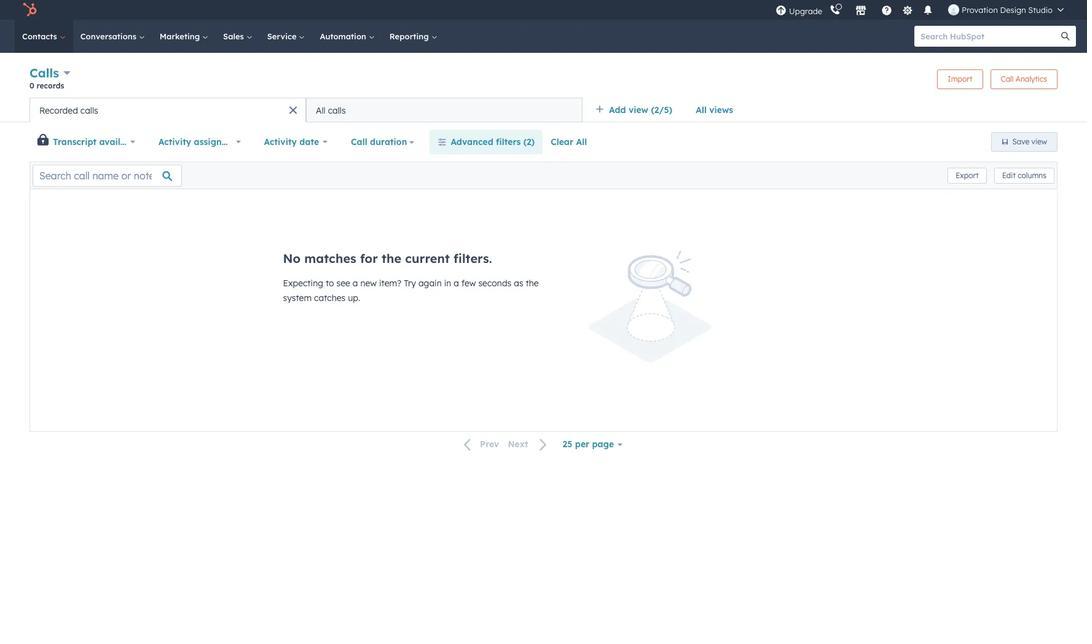 Task type: vqa. For each thing, say whether or not it's contained in the screenshot.
the leftmost "a"
yes



Task type: describe. For each thing, give the bounding box(es) containing it.
current
[[405, 251, 450, 266]]

recorded calls
[[39, 105, 98, 116]]

(2/5)
[[651, 105, 673, 116]]

per
[[575, 439, 590, 450]]

call for call duration
[[351, 137, 367, 148]]

0
[[30, 81, 34, 90]]

25 per page button
[[555, 432, 631, 457]]

filters
[[496, 137, 521, 148]]

help button
[[877, 0, 898, 20]]

calling icon button
[[825, 2, 846, 18]]

25 per page
[[563, 439, 614, 450]]

service
[[267, 31, 299, 41]]

james peterson image
[[949, 4, 960, 15]]

activity date
[[264, 137, 319, 148]]

view for save
[[1032, 137, 1048, 146]]

calls button
[[30, 64, 70, 82]]

duration
[[370, 137, 407, 148]]

all views
[[696, 105, 734, 116]]

search image
[[1062, 32, 1071, 41]]

advanced filters (2)
[[451, 137, 535, 148]]

see
[[337, 278, 350, 289]]

clear
[[551, 137, 574, 148]]

import
[[948, 74, 973, 83]]

25
[[563, 439, 573, 450]]

try
[[404, 278, 416, 289]]

settings image
[[902, 5, 913, 16]]

sales link
[[216, 20, 260, 53]]

calls for recorded calls
[[80, 105, 98, 116]]

up.
[[348, 293, 360, 304]]

marketplaces button
[[849, 0, 874, 20]]

1 horizontal spatial all
[[576, 137, 587, 148]]

edit
[[1003, 171, 1016, 180]]

save view
[[1013, 137, 1048, 146]]

no
[[283, 251, 301, 266]]

marketing link
[[152, 20, 216, 53]]

item?
[[379, 278, 402, 289]]

transcript available
[[53, 137, 139, 148]]

page
[[592, 439, 614, 450]]

views
[[710, 105, 734, 116]]

add
[[609, 105, 626, 116]]

marketing
[[160, 31, 202, 41]]

all calls button
[[306, 98, 583, 122]]

pagination navigation
[[457, 437, 555, 453]]

help image
[[882, 6, 893, 17]]

advanced filters (2) button
[[430, 130, 543, 154]]

all for all calls
[[316, 105, 326, 116]]

catches
[[314, 293, 346, 304]]

all views link
[[688, 98, 742, 122]]

recorded
[[39, 105, 78, 116]]

edit columns button
[[995, 168, 1055, 184]]

Search call name or notes search field
[[33, 164, 182, 187]]

activity date button
[[256, 130, 336, 154]]

contacts
[[22, 31, 59, 41]]

call duration button
[[343, 130, 423, 154]]

recorded calls button
[[30, 98, 306, 122]]

few
[[462, 278, 476, 289]]

export button
[[948, 168, 987, 184]]

save view button
[[992, 132, 1058, 152]]

advanced
[[451, 137, 494, 148]]

activity for activity date
[[264, 137, 297, 148]]

notifications image
[[923, 6, 934, 17]]

settings link
[[900, 3, 916, 16]]

filters.
[[454, 251, 492, 266]]

to inside popup button
[[235, 137, 244, 148]]

transcript available button
[[50, 130, 143, 154]]

for
[[360, 251, 378, 266]]

prev button
[[457, 437, 504, 453]]

view for add
[[629, 105, 649, 116]]



Task type: locate. For each thing, give the bounding box(es) containing it.
call for call analytics
[[1001, 74, 1014, 83]]

provation
[[962, 5, 998, 15]]

transcript
[[53, 137, 97, 148]]

view
[[629, 105, 649, 116], [1032, 137, 1048, 146]]

calls
[[30, 65, 59, 81]]

notifications button
[[918, 0, 939, 20]]

1 a from the left
[[353, 278, 358, 289]]

no matches for the current filters.
[[283, 251, 492, 266]]

activity left date at top
[[264, 137, 297, 148]]

automation
[[320, 31, 369, 41]]

reporting link
[[382, 20, 445, 53]]

hubspot link
[[15, 2, 46, 17]]

all calls
[[316, 105, 346, 116]]

activity assigned to button
[[150, 130, 249, 154]]

all up date at top
[[316, 105, 326, 116]]

call analytics link
[[991, 69, 1058, 89]]

1 vertical spatial the
[[526, 278, 539, 289]]

marketplaces image
[[856, 6, 867, 17]]

a right in
[[454, 278, 459, 289]]

0 vertical spatial view
[[629, 105, 649, 116]]

1 horizontal spatial the
[[526, 278, 539, 289]]

2 activity from the left
[[264, 137, 297, 148]]

sales
[[223, 31, 246, 41]]

to left see
[[326, 278, 334, 289]]

view right save
[[1032, 137, 1048, 146]]

in
[[444, 278, 452, 289]]

next
[[508, 439, 529, 450]]

system
[[283, 293, 312, 304]]

expecting to see a new item? try again in a few seconds as the system catches up.
[[283, 278, 539, 304]]

(2)
[[524, 137, 535, 148]]

activity for activity assigned to
[[158, 137, 191, 148]]

0 horizontal spatial activity
[[158, 137, 191, 148]]

view inside save view button
[[1032, 137, 1048, 146]]

1 horizontal spatial activity
[[264, 137, 297, 148]]

edit columns
[[1003, 171, 1047, 180]]

all
[[696, 105, 707, 116], [316, 105, 326, 116], [576, 137, 587, 148]]

view inside add view (2/5) popup button
[[629, 105, 649, 116]]

call inside button
[[351, 137, 367, 148]]

provation design studio
[[962, 5, 1053, 15]]

expecting
[[283, 278, 323, 289]]

1 horizontal spatial call
[[1001, 74, 1014, 83]]

a
[[353, 278, 358, 289], [454, 278, 459, 289]]

0 horizontal spatial a
[[353, 278, 358, 289]]

records
[[37, 81, 64, 90]]

Search HubSpot search field
[[915, 26, 1066, 47]]

conversations
[[80, 31, 139, 41]]

1 vertical spatial call
[[351, 137, 367, 148]]

0 horizontal spatial call
[[351, 137, 367, 148]]

assigned
[[194, 137, 232, 148]]

a right see
[[353, 278, 358, 289]]

call analytics
[[1001, 74, 1048, 83]]

prev
[[480, 439, 500, 450]]

the right for
[[382, 251, 402, 266]]

1 activity from the left
[[158, 137, 191, 148]]

the right 'as'
[[526, 278, 539, 289]]

again
[[419, 278, 442, 289]]

matches
[[305, 251, 357, 266]]

call inside banner
[[1001, 74, 1014, 83]]

0 horizontal spatial view
[[629, 105, 649, 116]]

design
[[1001, 5, 1027, 15]]

1 vertical spatial to
[[326, 278, 334, 289]]

1 horizontal spatial to
[[326, 278, 334, 289]]

calls right recorded
[[80, 105, 98, 116]]

0 horizontal spatial calls
[[80, 105, 98, 116]]

1 horizontal spatial calls
[[328, 105, 346, 116]]

add view (2/5)
[[609, 105, 673, 116]]

0 vertical spatial call
[[1001, 74, 1014, 83]]

0 horizontal spatial the
[[382, 251, 402, 266]]

view right add
[[629, 105, 649, 116]]

upgrade
[[790, 6, 823, 16]]

automation link
[[313, 20, 382, 53]]

1 horizontal spatial a
[[454, 278, 459, 289]]

save
[[1013, 137, 1030, 146]]

upgrade image
[[776, 5, 787, 16]]

0 horizontal spatial to
[[235, 137, 244, 148]]

to
[[235, 137, 244, 148], [326, 278, 334, 289]]

all for all views
[[696, 105, 707, 116]]

call left the duration
[[351, 137, 367, 148]]

2 calls from the left
[[328, 105, 346, 116]]

provation design studio button
[[941, 0, 1072, 20]]

1 calls from the left
[[80, 105, 98, 116]]

studio
[[1029, 5, 1053, 15]]

call left analytics
[[1001, 74, 1014, 83]]

all left views
[[696, 105, 707, 116]]

reporting
[[390, 31, 431, 41]]

new
[[361, 278, 377, 289]]

to inside expecting to see a new item? try again in a few seconds as the system catches up.
[[326, 278, 334, 289]]

call duration
[[351, 137, 407, 148]]

hubspot image
[[22, 2, 37, 17]]

search button
[[1056, 26, 1077, 47]]

add view (2/5) button
[[588, 98, 688, 122]]

0 records
[[30, 81, 64, 90]]

0 vertical spatial the
[[382, 251, 402, 266]]

menu containing provation design studio
[[775, 0, 1073, 20]]

menu
[[775, 0, 1073, 20]]

0 horizontal spatial all
[[316, 105, 326, 116]]

seconds
[[479, 278, 512, 289]]

all right the clear
[[576, 137, 587, 148]]

calls banner
[[30, 64, 1058, 98]]

2 a from the left
[[454, 278, 459, 289]]

as
[[514, 278, 524, 289]]

import button
[[938, 69, 984, 89]]

contacts link
[[15, 20, 73, 53]]

call
[[1001, 74, 1014, 83], [351, 137, 367, 148]]

activity assigned to
[[158, 137, 244, 148]]

calls for all calls
[[328, 105, 346, 116]]

service link
[[260, 20, 313, 53]]

conversations link
[[73, 20, 152, 53]]

calls up the activity date popup button
[[328, 105, 346, 116]]

clear all
[[551, 137, 587, 148]]

2 horizontal spatial all
[[696, 105, 707, 116]]

1 vertical spatial view
[[1032, 137, 1048, 146]]

to right assigned
[[235, 137, 244, 148]]

columns
[[1018, 171, 1047, 180]]

export
[[956, 171, 979, 180]]

next button
[[504, 437, 555, 453]]

the inside expecting to see a new item? try again in a few seconds as the system catches up.
[[526, 278, 539, 289]]

clear all button
[[543, 130, 595, 154]]

0 vertical spatial to
[[235, 137, 244, 148]]

date
[[300, 137, 319, 148]]

activity down recorded calls button
[[158, 137, 191, 148]]

analytics
[[1016, 74, 1048, 83]]

available
[[99, 137, 139, 148]]

calling icon image
[[830, 5, 841, 16]]

1 horizontal spatial view
[[1032, 137, 1048, 146]]



